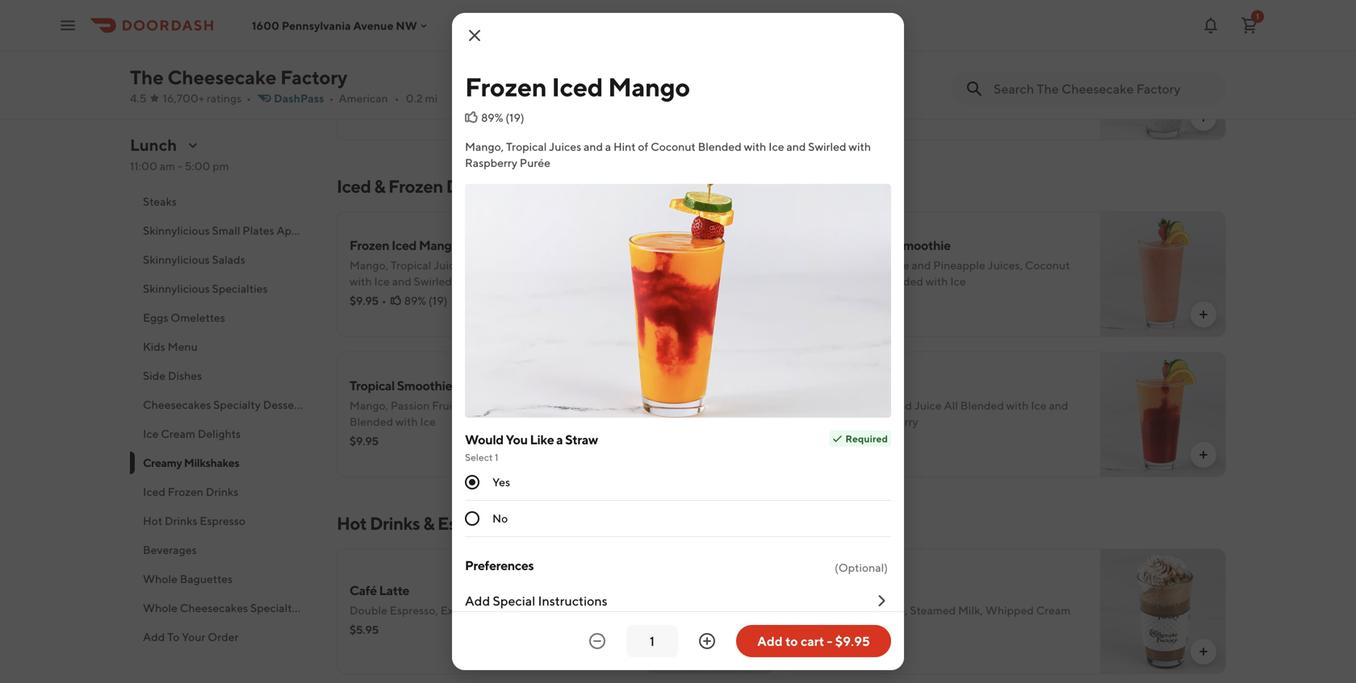 Task type: describe. For each thing, give the bounding box(es) containing it.
hot for hot drinks espresso
[[143, 515, 162, 528]]

87%
[[856, 624, 877, 637]]

2 steamed from the left
[[910, 604, 956, 618]]

2 $5.95 from the left
[[801, 624, 830, 637]]

would you like a straw select 1
[[465, 432, 598, 463]]

coconut inside strawberry fruit smoothie strawberries, orange and pineapple juices, coconut and banana all blended with ice
[[1025, 259, 1070, 272]]

whole for whole cheesecakes specialty cakes
[[143, 602, 178, 615]]

cakes
[[300, 602, 332, 615]]

1 vertical spatial cheesecakes
[[180, 602, 248, 615]]

whole for whole baguettes
[[143, 573, 178, 586]]

dishes
[[168, 369, 202, 383]]

add item to cart image for strawberry fruit smoothie
[[1197, 308, 1210, 321]]

the cheesecake factory
[[130, 66, 348, 89]]

peach smoothie crushed peaches and juice all blended with ice and swirled with raspberry
[[801, 378, 1068, 429]]

appetizers
[[277, 224, 332, 237]]

raspberry inside peach smoothie crushed peaches and juice all blended with ice and swirled with raspberry
[[866, 415, 918, 429]]

oreo® milkshake image
[[1100, 15, 1226, 140]]

orange
[[870, 259, 909, 272]]

drinks up latte
[[370, 513, 420, 534]]

(13)
[[880, 294, 899, 308]]

kids menu button
[[130, 333, 317, 362]]

purée inside mango, tropical juices and a hint of coconut blended with ice and swirled with raspberry purée
[[520, 156, 551, 170]]

you
[[506, 432, 528, 448]]

pineapple inside tropical smoothie mango, passion fruit, pineapple and coconut all blended with ice $9.95
[[462, 399, 514, 413]]

whole cheesecakes specialty cakes button
[[130, 594, 332, 623]]

salads
[[212, 253, 245, 266]]

café mocha image
[[1100, 549, 1226, 675]]

5:00
[[185, 159, 210, 173]]

factory inside button
[[143, 166, 182, 179]]

skinnylicious for skinnylicious small plates appetizers
[[143, 224, 210, 237]]

american
[[339, 92, 388, 105]]

90%
[[404, 89, 428, 103]]

100% (9)
[[855, 435, 901, 448]]

extra
[[440, 604, 468, 618]]

swirled inside mango, tropical juices and a hint of coconut blended with ice and swirled with raspberry purée
[[808, 140, 846, 153]]

would
[[465, 432, 504, 448]]

double
[[350, 604, 387, 618]]

tropical smoothie image
[[649, 352, 775, 478]]

1 horizontal spatial espresso
[[437, 513, 508, 534]]

frozen iced mango
[[465, 72, 690, 102]]

add to cart - $9.95
[[757, 634, 870, 649]]

yes
[[492, 476, 510, 489]]

1 vertical spatial (19)
[[429, 294, 448, 308]]

would you like a straw group
[[465, 431, 891, 538]]

89% inside frozen iced mango dialog
[[481, 111, 503, 124]]

ice inside peach smoothie crushed peaches and juice all blended with ice and swirled with raspberry
[[1031, 399, 1047, 413]]

hint inside frozen iced mango mango, tropical juices and a hint of coconut blended with ice and swirled with raspberry purée
[[498, 259, 520, 272]]

ice cream delights button
[[130, 420, 317, 449]]

side
[[143, 369, 166, 383]]

espresso inside button
[[200, 515, 246, 528]]

passion
[[391, 399, 430, 413]]

iced & frozen drinks
[[337, 176, 496, 197]]

special
[[493, 594, 535, 609]]

eggs
[[143, 311, 168, 325]]

1 inside would you like a straw select 1
[[495, 452, 498, 463]]

with inside strawberry fruit smoothie strawberries, orange and pineapple juices, coconut and banana all blended with ice
[[926, 275, 948, 288]]

strawberry shake our classic creamy shakes
[[350, 49, 489, 83]]

beverages
[[143, 544, 197, 557]]

(19) inside frozen iced mango dialog
[[506, 111, 524, 124]]

purée inside frozen iced mango mango, tropical juices and a hint of coconut blended with ice and swirled with raspberry purée
[[534, 275, 564, 288]]

swirled inside peach smoothie crushed peaches and juice all blended with ice and swirled with raspberry
[[801, 415, 839, 429]]

peach smoothie image
[[1100, 352, 1226, 478]]

0 horizontal spatial &
[[374, 176, 385, 197]]

1 button
[[1234, 9, 1266, 42]]

steamed inside café latte double espresso, extra steamed milk $5.95
[[470, 604, 516, 618]]

peaches
[[847, 399, 890, 413]]

cart
[[801, 634, 824, 649]]

add special instructions button
[[465, 580, 891, 623]]

and inside tropical smoothie mango, passion fruit, pineapple and coconut all blended with ice $9.95
[[516, 399, 535, 413]]

chocolate,
[[852, 604, 908, 618]]

specialties
[[212, 282, 268, 295]]

add to your order
[[143, 631, 239, 644]]

café latte image
[[649, 549, 775, 675]]

$9.95 • for frozen iced mango
[[350, 294, 386, 308]]

lunch
[[130, 136, 177, 155]]

tropical smoothie mango, passion fruit, pineapple and coconut all blended with ice $9.95
[[350, 378, 599, 448]]

tropical inside mango, tropical juices and a hint of coconut blended with ice and swirled with raspberry purée
[[506, 140, 547, 153]]

decrease quantity by 1 image
[[588, 632, 607, 651]]

hint inside mango, tropical juices and a hint of coconut blended with ice and swirled with raspberry purée
[[613, 140, 636, 153]]

0 vertical spatial specialty
[[213, 398, 261, 412]]

no
[[492, 512, 508, 526]]

strawberry fruit smoothie image
[[1100, 212, 1226, 337]]

skinnylicious salads
[[143, 253, 245, 266]]

90% (10)
[[404, 89, 450, 103]]

tropical inside frozen iced mango mango, tropical juices and a hint of coconut blended with ice and swirled with raspberry purée
[[391, 259, 431, 272]]

espresso, inside café latte double espresso, extra steamed milk $5.95
[[390, 604, 438, 618]]

frozen inside button
[[168, 486, 203, 499]]

skinnylicious small plates appetizers button
[[130, 216, 332, 245]]

Yes radio
[[465, 475, 480, 490]]

ice inside strawberry fruit smoothie strawberries, orange and pineapple juices, coconut and banana all blended with ice
[[950, 275, 966, 288]]

2 vertical spatial cream
[[1036, 604, 1071, 618]]

am
[[160, 159, 175, 173]]

delights
[[198, 427, 241, 441]]

to
[[167, 631, 180, 644]]

add item to cart image for oreo® cookies blended with vanilla ice cream
[[1197, 111, 1210, 124]]

steaks
[[143, 195, 177, 208]]

shakes
[[453, 70, 489, 83]]

0 horizontal spatial -
[[177, 159, 182, 173]]

ice inside frozen iced mango mango, tropical juices and a hint of coconut blended with ice and swirled with raspberry purée
[[374, 275, 390, 288]]

avenue
[[353, 19, 394, 32]]

blended inside frozen iced mango mango, tropical juices and a hint of coconut blended with ice and swirled with raspberry purée
[[583, 259, 626, 272]]

2 espresso, from the left
[[801, 604, 849, 618]]

0 horizontal spatial 89%
[[404, 294, 426, 308]]

nw
[[396, 19, 417, 32]]

iced inside frozen iced mango mango, tropical juices and a hint of coconut blended with ice and swirled with raspberry purée
[[392, 238, 417, 253]]

our
[[350, 70, 370, 83]]

No radio
[[465, 512, 480, 526]]

increase quantity by 1 image
[[697, 632, 717, 651]]

all inside tropical smoothie mango, passion fruit, pineapple and coconut all blended with ice $9.95
[[585, 399, 599, 413]]

of inside frozen iced mango mango, tropical juices and a hint of coconut blended with ice and swirled with raspberry purée
[[523, 259, 533, 272]]

0.2
[[406, 92, 423, 105]]

11:00 am - 5:00 pm
[[130, 159, 229, 173]]

a inside mango, tropical juices and a hint of coconut blended with ice and swirled with raspberry purée
[[605, 140, 611, 153]]

hot drinks espresso
[[143, 515, 246, 528]]

add to cart - $9.95 button
[[736, 626, 891, 658]]

100%
[[855, 435, 885, 448]]

- inside add to cart - $9.95 button
[[827, 634, 833, 649]]

eggs omelettes button
[[130, 304, 317, 333]]

espresso, chocolate, steamed milk, whipped cream
[[801, 604, 1071, 618]]

skinnylicious for skinnylicious specialties
[[143, 282, 210, 295]]

iced inside button
[[143, 486, 165, 499]]

$9.95 for strawberry shake
[[350, 89, 378, 103]]

pineapple inside strawberry fruit smoothie strawberries, orange and pineapple juices, coconut and banana all blended with ice
[[933, 259, 985, 272]]

like
[[530, 432, 554, 448]]

69% (13)
[[855, 294, 899, 308]]

factory combinations
[[143, 166, 256, 179]]

ice inside mango, tropical juices and a hint of coconut blended with ice and swirled with raspberry purée
[[769, 140, 784, 153]]

all inside strawberry fruit smoothie strawberries, orange and pineapple juices, coconut and banana all blended with ice
[[863, 275, 877, 288]]

(optional)
[[835, 561, 888, 575]]

vanilla
[[954, 70, 989, 83]]

$5.95 inside café latte double espresso, extra steamed milk $5.95
[[350, 624, 379, 637]]

order
[[208, 631, 239, 644]]

skinnylicious salads button
[[130, 245, 317, 274]]

hot for hot drinks & espresso
[[337, 513, 367, 534]]

add to your order button
[[130, 623, 317, 652]]

frozen inside dialog
[[465, 72, 547, 102]]

mango for frozen iced mango
[[608, 72, 690, 102]]

smoothie inside strawberry fruit smoothie strawberries, orange and pineapple juices, coconut and banana all blended with ice
[[896, 238, 951, 253]]

1600 pennsylvania avenue nw
[[252, 19, 417, 32]]

1600 pennsylvania avenue nw button
[[252, 19, 430, 32]]

87% (8)
[[856, 624, 893, 637]]

(10)
[[430, 89, 450, 103]]

blended inside tropical smoothie mango, passion fruit, pineapple and coconut all blended with ice $9.95
[[350, 415, 393, 429]]

café latte double espresso, extra steamed milk $5.95
[[350, 583, 540, 637]]

add item to cart image for frozen iced mango
[[746, 308, 759, 321]]



Task type: locate. For each thing, give the bounding box(es) containing it.
strawberry shake image
[[649, 15, 775, 140]]

1 horizontal spatial $5.95
[[801, 624, 830, 637]]

mango
[[608, 72, 690, 102], [419, 238, 459, 253]]

drinks down iced frozen drinks
[[165, 515, 197, 528]]

0 horizontal spatial a
[[490, 259, 496, 272]]

skinnylicious specialties button
[[130, 274, 317, 304]]

89%
[[481, 111, 503, 124], [404, 294, 426, 308]]

smoothie up passion
[[397, 378, 452, 394]]

0 vertical spatial skinnylicious
[[143, 224, 210, 237]]

combinations
[[184, 166, 256, 179]]

notification bell image
[[1201, 16, 1221, 35]]

1 items, open order cart image
[[1240, 16, 1259, 35]]

open menu image
[[58, 16, 77, 35]]

(8)
[[879, 624, 893, 637]]

(19) down frozen iced mango mango, tropical juices and a hint of coconut blended with ice and swirled with raspberry purée in the left top of the page
[[429, 294, 448, 308]]

whole baguettes
[[143, 573, 233, 586]]

add for add to cart - $9.95
[[757, 634, 783, 649]]

1 vertical spatial factory
[[143, 166, 182, 179]]

juices inside frozen iced mango mango, tropical juices and a hint of coconut blended with ice and swirled with raspberry purée
[[434, 259, 466, 272]]

16,700+ ratings •
[[163, 92, 251, 105]]

mango, inside mango, tropical juices and a hint of coconut blended with ice and swirled with raspberry purée
[[465, 140, 504, 153]]

factory
[[280, 66, 348, 89], [143, 166, 182, 179]]

pineapple left the juices,
[[933, 259, 985, 272]]

mi
[[425, 92, 438, 105]]

drinks inside button
[[206, 486, 239, 499]]

iced frozen drinks
[[143, 486, 239, 499]]

all inside peach smoothie crushed peaches and juice all blended with ice and swirled with raspberry
[[944, 399, 958, 413]]

1 right the select
[[495, 452, 498, 463]]

cheesecake
[[167, 66, 276, 89]]

juices inside mango, tropical juices and a hint of coconut blended with ice and swirled with raspberry purée
[[549, 140, 581, 153]]

cheesecakes specialty desserts button
[[130, 391, 317, 420]]

1 vertical spatial mango,
[[350, 259, 388, 272]]

$9.95 for strawberry fruit smoothie
[[801, 294, 830, 308]]

creamy up 90% (10) on the top left of page
[[410, 70, 451, 83]]

1 vertical spatial raspberry
[[479, 275, 531, 288]]

of inside mango, tropical juices and a hint of coconut blended with ice and swirled with raspberry purée
[[638, 140, 648, 153]]

1600
[[252, 19, 279, 32]]

beverages button
[[130, 536, 317, 565]]

add item to cart image
[[1197, 111, 1210, 124], [746, 646, 759, 659], [1197, 646, 1210, 659]]

1 horizontal spatial hot
[[337, 513, 367, 534]]

1 horizontal spatial &
[[423, 513, 434, 534]]

coconut inside frozen iced mango mango, tropical juices and a hint of coconut blended with ice and swirled with raspberry purée
[[535, 259, 580, 272]]

1 vertical spatial skinnylicious
[[143, 253, 210, 266]]

drinks inside button
[[165, 515, 197, 528]]

blended inside mango, tropical juices and a hint of coconut blended with ice and swirled with raspberry purée
[[698, 140, 742, 153]]

add item to cart image for peach smoothie
[[1197, 449, 1210, 462]]

steaks button
[[130, 187, 317, 216]]

all up 69%
[[863, 275, 877, 288]]

1 horizontal spatial a
[[556, 432, 563, 448]]

0 horizontal spatial $5.95
[[350, 624, 379, 637]]

hot inside button
[[143, 515, 162, 528]]

mango, inside frozen iced mango mango, tropical juices and a hint of coconut blended with ice and swirled with raspberry purée
[[350, 259, 388, 272]]

skinnylicious down the steaks
[[143, 224, 210, 237]]

pineapple
[[933, 259, 985, 272], [462, 399, 514, 413]]

cheesecakes down side dishes
[[143, 398, 211, 412]]

0 vertical spatial 89%
[[481, 111, 503, 124]]

0 vertical spatial of
[[638, 140, 648, 153]]

2 vertical spatial a
[[556, 432, 563, 448]]

89% (19) inside frozen iced mango dialog
[[481, 111, 524, 124]]

add
[[465, 594, 490, 609], [143, 631, 165, 644], [757, 634, 783, 649]]

mango, inside tropical smoothie mango, passion fruit, pineapple and coconut all blended with ice $9.95
[[350, 399, 388, 413]]

1 horizontal spatial 1
[[1256, 12, 1259, 21]]

$9.95 • for peach smoothie
[[801, 435, 838, 448]]

frozen iced mango dialog
[[452, 13, 904, 671]]

all up straw
[[585, 399, 599, 413]]

1 horizontal spatial mango
[[608, 72, 690, 102]]

0 horizontal spatial 89% (19)
[[404, 294, 448, 308]]

steamed left 'milk'
[[470, 604, 516, 618]]

0 horizontal spatial factory
[[143, 166, 182, 179]]

fruit,
[[432, 399, 459, 413]]

cream right whipped
[[1036, 604, 1071, 618]]

0 horizontal spatial steamed
[[470, 604, 516, 618]]

ratings
[[207, 92, 242, 105]]

0 vertical spatial raspberry
[[465, 156, 517, 170]]

raspberry inside frozen iced mango mango, tropical juices and a hint of coconut blended with ice and swirled with raspberry purée
[[479, 275, 531, 288]]

smoothie for peach smoothie
[[839, 378, 894, 394]]

cream
[[1009, 70, 1044, 83], [161, 427, 195, 441], [1036, 604, 1071, 618]]

1
[[1256, 12, 1259, 21], [495, 452, 498, 463]]

0 vertical spatial 89% (19)
[[481, 111, 524, 124]]

2 whole from the top
[[143, 602, 178, 615]]

0 horizontal spatial hot
[[143, 515, 162, 528]]

peach
[[801, 378, 836, 394]]

$5.95 •
[[801, 624, 838, 637]]

Item Search search field
[[994, 80, 1213, 98]]

1 horizontal spatial juices
[[549, 140, 581, 153]]

ice inside button
[[143, 427, 159, 441]]

strawberry up classic
[[350, 49, 412, 64]]

$9.95 • for strawberry fruit smoothie
[[801, 294, 838, 308]]

2 vertical spatial swirled
[[801, 415, 839, 429]]

frozen
[[465, 72, 547, 102], [388, 176, 443, 197], [350, 238, 389, 253], [168, 486, 203, 499]]

pennsylvania
[[282, 19, 351, 32]]

specialty down side dishes "button"
[[213, 398, 261, 412]]

1 vertical spatial tropical
[[391, 259, 431, 272]]

espresso down iced frozen drinks button
[[200, 515, 246, 528]]

mango for frozen iced mango mango, tropical juices and a hint of coconut blended with ice and swirled with raspberry purée
[[419, 238, 459, 253]]

whole cheesecakes specialty cakes
[[143, 602, 332, 615]]

whole
[[143, 573, 178, 586], [143, 602, 178, 615]]

iced inside dialog
[[552, 72, 603, 102]]

a inside frozen iced mango mango, tropical juices and a hint of coconut blended with ice and swirled with raspberry purée
[[490, 259, 496, 272]]

whipped
[[985, 604, 1034, 618]]

all
[[863, 275, 877, 288], [585, 399, 599, 413], [944, 399, 958, 413]]

0 horizontal spatial add
[[143, 631, 165, 644]]

factory up 'dashpass •'
[[280, 66, 348, 89]]

$9.95 •
[[350, 89, 386, 103], [350, 294, 386, 308], [801, 294, 838, 308], [801, 435, 838, 448]]

hot up café
[[337, 513, 367, 534]]

0 vertical spatial mango
[[608, 72, 690, 102]]

strawberry up the strawberries,
[[801, 238, 863, 253]]

tropical up passion
[[350, 378, 395, 394]]

oreo®
[[801, 70, 838, 83]]

close frozen iced mango image
[[465, 26, 484, 45]]

0 horizontal spatial of
[[523, 259, 533, 272]]

add for add special instructions
[[465, 594, 490, 609]]

tropical
[[506, 140, 547, 153], [391, 259, 431, 272], [350, 378, 395, 394]]

2 vertical spatial mango,
[[350, 399, 388, 413]]

oreo® cookies blended with vanilla ice cream
[[801, 70, 1044, 83]]

$9.95 inside button
[[835, 634, 870, 649]]

skinnylicious small plates appetizers
[[143, 224, 332, 237]]

1 horizontal spatial strawberry
[[801, 238, 863, 253]]

frozen inside frozen iced mango mango, tropical juices and a hint of coconut blended with ice and swirled with raspberry purée
[[350, 238, 389, 253]]

1 vertical spatial 89% (19)
[[404, 294, 448, 308]]

a inside would you like a straw select 1
[[556, 432, 563, 448]]

mango inside frozen iced mango mango, tropical juices and a hint of coconut blended with ice and swirled with raspberry purée
[[419, 238, 459, 253]]

1 horizontal spatial espresso,
[[801, 604, 849, 618]]

$5.95
[[350, 624, 379, 637], [801, 624, 830, 637]]

0 horizontal spatial pineapple
[[462, 399, 514, 413]]

strawberries,
[[801, 259, 868, 272]]

cream right vanilla
[[1009, 70, 1044, 83]]

0 vertical spatial whole
[[143, 573, 178, 586]]

Current quantity is 1 number field
[[636, 633, 668, 651]]

banana
[[822, 275, 861, 288]]

add for add to your order
[[143, 631, 165, 644]]

coconut inside mango, tropical juices and a hint of coconut blended with ice and swirled with raspberry purée
[[651, 140, 696, 153]]

american • 0.2 mi
[[339, 92, 438, 105]]

1 steamed from the left
[[470, 604, 516, 618]]

raspberry inside mango, tropical juices and a hint of coconut blended with ice and swirled with raspberry purée
[[465, 156, 517, 170]]

0 vertical spatial -
[[177, 159, 182, 173]]

with inside tropical smoothie mango, passion fruit, pineapple and coconut all blended with ice $9.95
[[395, 415, 418, 429]]

strawberry for strawberry shake
[[350, 49, 412, 64]]

pm
[[213, 159, 229, 173]]

$9.95 inside tropical smoothie mango, passion fruit, pineapple and coconut all blended with ice $9.95
[[350, 435, 378, 448]]

frozen iced mango mango, tropical juices and a hint of coconut blended with ice and swirled with raspberry purée
[[350, 238, 626, 288]]

89% (19) down frozen iced mango mango, tropical juices and a hint of coconut blended with ice and swirled with raspberry purée in the left top of the page
[[404, 294, 448, 308]]

frozen iced mango image
[[649, 212, 775, 337]]

factory down lunch
[[143, 166, 182, 179]]

hot up beverages
[[143, 515, 162, 528]]

cheesecakes down baguettes
[[180, 602, 248, 615]]

1 horizontal spatial factory
[[280, 66, 348, 89]]

1 horizontal spatial hint
[[613, 140, 636, 153]]

raspberry
[[465, 156, 517, 170], [479, 275, 531, 288], [866, 415, 918, 429]]

espresso, up the $5.95 •
[[801, 604, 849, 618]]

$9.95 for frozen iced mango
[[350, 294, 378, 308]]

dashpass
[[274, 92, 324, 105]]

0 vertical spatial tropical
[[506, 140, 547, 153]]

cookies
[[840, 70, 882, 83]]

side dishes button
[[130, 362, 317, 391]]

1 vertical spatial a
[[490, 259, 496, 272]]

1 horizontal spatial of
[[638, 140, 648, 153]]

creamy inside the "strawberry shake our classic creamy shakes"
[[410, 70, 451, 83]]

specialty left cakes
[[250, 602, 298, 615]]

0 horizontal spatial mango
[[419, 238, 459, 253]]

$9.95 for peach smoothie
[[801, 435, 830, 448]]

omelettes
[[171, 311, 225, 325]]

espresso, down latte
[[390, 604, 438, 618]]

fruit
[[866, 238, 893, 253]]

mango, tropical juices and a hint of coconut blended with ice and swirled with raspberry purée
[[465, 140, 871, 170]]

0 horizontal spatial espresso,
[[390, 604, 438, 618]]

2 vertical spatial tropical
[[350, 378, 395, 394]]

1 right notification bell image at the right of the page
[[1256, 12, 1259, 21]]

1 vertical spatial creamy
[[143, 457, 182, 470]]

1 vertical spatial specialty
[[250, 602, 298, 615]]

1 $5.95 from the left
[[350, 624, 379, 637]]

1 whole from the top
[[143, 573, 178, 586]]

ice inside tropical smoothie mango, passion fruit, pineapple and coconut all blended with ice $9.95
[[420, 415, 436, 429]]

1 inside button
[[1256, 12, 1259, 21]]

1 vertical spatial &
[[423, 513, 434, 534]]

blended inside strawberry fruit smoothie strawberries, orange and pineapple juices, coconut and banana all blended with ice
[[880, 275, 923, 288]]

tropical down iced & frozen drinks
[[391, 259, 431, 272]]

whole up to
[[143, 602, 178, 615]]

- right am
[[177, 159, 182, 173]]

hot drinks espresso button
[[130, 507, 317, 536]]

0 vertical spatial cheesecakes
[[143, 398, 211, 412]]

latte
[[379, 583, 409, 599]]

strawberry inside the "strawberry shake our classic creamy shakes"
[[350, 49, 412, 64]]

1 vertical spatial pineapple
[[462, 399, 514, 413]]

0 vertical spatial (19)
[[506, 111, 524, 124]]

1 vertical spatial hint
[[498, 259, 520, 272]]

1 vertical spatial mango
[[419, 238, 459, 253]]

3 skinnylicious from the top
[[143, 282, 210, 295]]

1 horizontal spatial 89% (19)
[[481, 111, 524, 124]]

0 vertical spatial juices
[[549, 140, 581, 153]]

drinks
[[446, 176, 496, 197], [206, 486, 239, 499], [370, 513, 420, 534], [165, 515, 197, 528]]

cream inside button
[[161, 427, 195, 441]]

1 vertical spatial 1
[[495, 452, 498, 463]]

drinks up hot drinks espresso button
[[206, 486, 239, 499]]

2 vertical spatial raspberry
[[866, 415, 918, 429]]

1 vertical spatial juices
[[434, 259, 466, 272]]

$5.95 right to
[[801, 624, 830, 637]]

blended
[[884, 70, 928, 83], [698, 140, 742, 153], [583, 259, 626, 272], [880, 275, 923, 288], [960, 399, 1004, 413], [350, 415, 393, 429]]

1 vertical spatial purée
[[534, 275, 564, 288]]

0 vertical spatial a
[[605, 140, 611, 153]]

1 vertical spatial of
[[523, 259, 533, 272]]

smoothie
[[896, 238, 951, 253], [397, 378, 452, 394], [839, 378, 894, 394]]

0 vertical spatial strawberry
[[350, 49, 412, 64]]

specialty
[[213, 398, 261, 412], [250, 602, 298, 615]]

whole down beverages
[[143, 573, 178, 586]]

2 skinnylicious from the top
[[143, 253, 210, 266]]

coconut inside tropical smoothie mango, passion fruit, pineapple and coconut all blended with ice $9.95
[[538, 399, 583, 413]]

swirled inside frozen iced mango mango, tropical juices and a hint of coconut blended with ice and swirled with raspberry purée
[[414, 275, 452, 288]]

0 vertical spatial purée
[[520, 156, 551, 170]]

skinnylicious for skinnylicious salads
[[143, 253, 210, 266]]

•
[[382, 89, 386, 103], [247, 92, 251, 105], [329, 92, 334, 105], [395, 92, 399, 105], [382, 294, 386, 308], [833, 294, 838, 308], [833, 435, 838, 448], [833, 624, 838, 637]]

mango down iced & frozen drinks
[[419, 238, 459, 253]]

2 horizontal spatial smoothie
[[896, 238, 951, 253]]

tropical down 'frozen iced mango'
[[506, 140, 547, 153]]

smoothie inside peach smoothie crushed peaches and juice all blended with ice and swirled with raspberry
[[839, 378, 894, 394]]

1 skinnylicious from the top
[[143, 224, 210, 237]]

89% (19) down "shakes"
[[481, 111, 524, 124]]

strawberry fruit smoothie strawberries, orange and pineapple juices, coconut and banana all blended with ice
[[801, 238, 1070, 288]]

drinks up frozen iced mango mango, tropical juices and a hint of coconut blended with ice and swirled with raspberry purée in the left top of the page
[[446, 176, 496, 197]]

0 horizontal spatial 1
[[495, 452, 498, 463]]

0 horizontal spatial smoothie
[[397, 378, 452, 394]]

0 vertical spatial cream
[[1009, 70, 1044, 83]]

skinnylicious up skinnylicious specialties
[[143, 253, 210, 266]]

crushed
[[801, 399, 845, 413]]

$5.95 down double
[[350, 624, 379, 637]]

strawberry inside strawberry fruit smoothie strawberries, orange and pineapple juices, coconut and banana all blended with ice
[[801, 238, 863, 253]]

pineapple up the would
[[462, 399, 514, 413]]

0 horizontal spatial all
[[585, 399, 599, 413]]

all right juice
[[944, 399, 958, 413]]

smoothie up peaches
[[839, 378, 894, 394]]

skinnylicious up 'eggs omelettes'
[[143, 282, 210, 295]]

2 horizontal spatial a
[[605, 140, 611, 153]]

espresso down yes radio
[[437, 513, 508, 534]]

creamy
[[410, 70, 451, 83], [143, 457, 182, 470]]

1 horizontal spatial -
[[827, 634, 833, 649]]

1 horizontal spatial pineapple
[[933, 259, 985, 272]]

1 horizontal spatial 89%
[[481, 111, 503, 124]]

- right cart
[[827, 634, 833, 649]]

cheesecakes specialty desserts
[[143, 398, 307, 412]]

0 horizontal spatial strawberry
[[350, 49, 412, 64]]

1 horizontal spatial (19)
[[506, 111, 524, 124]]

blended inside peach smoothie crushed peaches and juice all blended with ice and swirled with raspberry
[[960, 399, 1004, 413]]

0 horizontal spatial (19)
[[429, 294, 448, 308]]

1 vertical spatial -
[[827, 634, 833, 649]]

straw
[[565, 432, 598, 448]]

add item to cart image for espresso, chocolate, steamed milk, whipped cream
[[1197, 646, 1210, 659]]

required
[[845, 434, 888, 445]]

1 horizontal spatial steamed
[[910, 604, 956, 618]]

2 horizontal spatial all
[[944, 399, 958, 413]]

$9.95 • for strawberry shake
[[350, 89, 386, 103]]

1 vertical spatial 89%
[[404, 294, 426, 308]]

0 vertical spatial creamy
[[410, 70, 451, 83]]

eggs omelettes
[[143, 311, 225, 325]]

and
[[584, 140, 603, 153], [787, 140, 806, 153], [468, 259, 488, 272], [912, 259, 931, 272], [392, 275, 412, 288], [801, 275, 820, 288], [516, 399, 535, 413], [893, 399, 912, 413], [1049, 399, 1068, 413]]

1 vertical spatial cream
[[161, 427, 195, 441]]

0 vertical spatial swirled
[[808, 140, 846, 153]]

(19) down 'frozen iced mango'
[[506, 111, 524, 124]]

1 horizontal spatial smoothie
[[839, 378, 894, 394]]

iced
[[552, 72, 603, 102], [337, 176, 371, 197], [392, 238, 417, 253], [143, 486, 165, 499]]

add item to cart image
[[746, 308, 759, 321], [1197, 308, 1210, 321], [1197, 449, 1210, 462]]

smoothie inside tropical smoothie mango, passion fruit, pineapple and coconut all blended with ice $9.95
[[397, 378, 452, 394]]

smoothie up orange
[[896, 238, 951, 253]]

factory combinations button
[[130, 158, 317, 187]]

1 vertical spatial swirled
[[414, 275, 452, 288]]

1 horizontal spatial all
[[863, 275, 877, 288]]

kids
[[143, 340, 165, 354]]

smoothie for tropical smoothie
[[397, 378, 452, 394]]

0 vertical spatial 1
[[1256, 12, 1259, 21]]

0 vertical spatial factory
[[280, 66, 348, 89]]

0 vertical spatial mango,
[[465, 140, 504, 153]]

1 horizontal spatial add
[[465, 594, 490, 609]]

0 horizontal spatial espresso
[[200, 515, 246, 528]]

2 vertical spatial skinnylicious
[[143, 282, 210, 295]]

creamy up iced frozen drinks
[[143, 457, 182, 470]]

1 espresso, from the left
[[390, 604, 438, 618]]

strawberry
[[350, 49, 412, 64], [801, 238, 863, 253]]

tropical inside tropical smoothie mango, passion fruit, pineapple and coconut all blended with ice $9.95
[[350, 378, 395, 394]]

steamed left milk,
[[910, 604, 956, 618]]

69%
[[855, 294, 878, 308]]

strawberry for strawberry fruit smoothie
[[801, 238, 863, 253]]

mango inside dialog
[[608, 72, 690, 102]]

mango up mango, tropical juices and a hint of coconut blended with ice and swirled with raspberry purée
[[608, 72, 690, 102]]

cream up creamy milkshakes
[[161, 427, 195, 441]]

0 horizontal spatial hint
[[498, 259, 520, 272]]

add special instructions
[[465, 594, 608, 609]]

0 horizontal spatial creamy
[[143, 457, 182, 470]]

1 horizontal spatial creamy
[[410, 70, 451, 83]]

1 vertical spatial strawberry
[[801, 238, 863, 253]]

juices,
[[988, 259, 1023, 272]]

2 horizontal spatial add
[[757, 634, 783, 649]]

skinnylicious inside button
[[143, 253, 210, 266]]

baguettes
[[180, 573, 233, 586]]

plates
[[243, 224, 274, 237]]

4.5
[[130, 92, 147, 105]]



Task type: vqa. For each thing, say whether or not it's contained in the screenshot.


